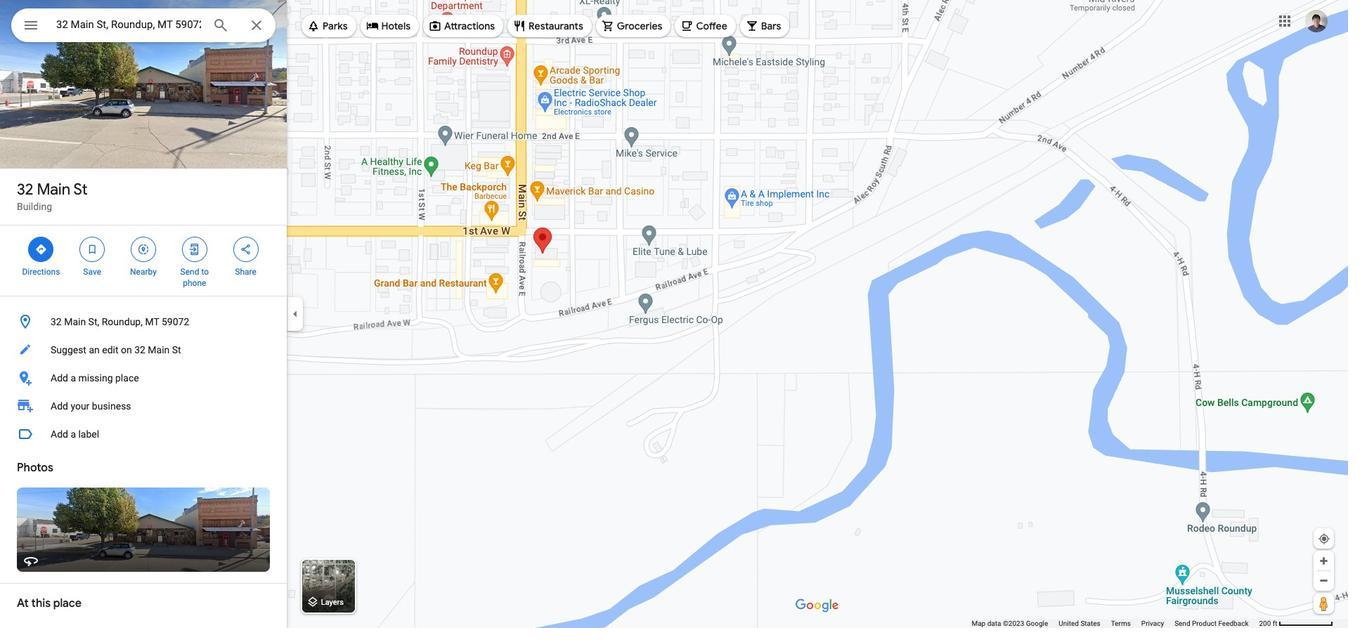 Task type: locate. For each thing, give the bounding box(es) containing it.
united states
[[1059, 620, 1101, 628]]

send inside send to phone
[[180, 267, 199, 277]]

footer containing map data ©2023 google
[[972, 619, 1259, 628]]

0 vertical spatial add
[[51, 373, 68, 384]]

united states button
[[1059, 619, 1101, 628]]

terms
[[1111, 620, 1131, 628]]

footer
[[972, 619, 1259, 628]]

32 up building
[[17, 180, 33, 200]]

st inside the 32 main st building
[[74, 180, 87, 200]]

st down 59072
[[172, 344, 181, 356]]

0 vertical spatial main
[[37, 180, 70, 200]]

restaurants
[[529, 20, 583, 32]]

main down mt on the left
[[148, 344, 170, 356]]


[[239, 242, 252, 257]]

send up phone
[[180, 267, 199, 277]]

phone
[[183, 278, 206, 288]]

add a missing place button
[[0, 364, 287, 392]]

0 vertical spatial 32
[[17, 180, 33, 200]]

1 horizontal spatial place
[[115, 373, 139, 384]]

©2023
[[1003, 620, 1024, 628]]

coffee button
[[675, 9, 736, 43]]

add
[[51, 373, 68, 384], [51, 401, 68, 412], [51, 429, 68, 440]]

parks
[[323, 20, 348, 32]]

map
[[972, 620, 986, 628]]

place
[[115, 373, 139, 384], [53, 597, 81, 611]]

200
[[1259, 620, 1271, 628]]

this
[[31, 597, 51, 611]]

0 vertical spatial a
[[71, 373, 76, 384]]

main inside the 32 main st building
[[37, 180, 70, 200]]

product
[[1192, 620, 1217, 628]]

place inside button
[[115, 373, 139, 384]]

main
[[37, 180, 70, 200], [64, 316, 86, 328], [148, 344, 170, 356]]

a inside add a label button
[[71, 429, 76, 440]]

0 vertical spatial send
[[180, 267, 199, 277]]

place down on at the bottom left
[[115, 373, 139, 384]]

2 add from the top
[[51, 401, 68, 412]]

2 horizontal spatial 32
[[134, 344, 145, 356]]

0 vertical spatial st
[[74, 180, 87, 200]]

32 up suggest
[[51, 316, 62, 328]]

zoom in image
[[1319, 556, 1329, 567]]

1 vertical spatial a
[[71, 429, 76, 440]]

32
[[17, 180, 33, 200], [51, 316, 62, 328], [134, 344, 145, 356]]

a
[[71, 373, 76, 384], [71, 429, 76, 440]]

missing
[[78, 373, 113, 384]]

place right this
[[53, 597, 81, 611]]

main for st,
[[64, 316, 86, 328]]

directions
[[22, 267, 60, 277]]

privacy button
[[1141, 619, 1164, 628]]

1 a from the top
[[71, 373, 76, 384]]

suggest
[[51, 344, 86, 356]]

2 vertical spatial add
[[51, 429, 68, 440]]

send to phone
[[180, 267, 209, 288]]

0 horizontal spatial send
[[180, 267, 199, 277]]

None field
[[56, 16, 201, 33]]

 button
[[11, 8, 51, 45]]

send
[[180, 267, 199, 277], [1175, 620, 1190, 628]]

0 horizontal spatial 32
[[17, 180, 33, 200]]


[[86, 242, 99, 257]]

a inside add a missing place button
[[71, 373, 76, 384]]

st up 
[[74, 180, 87, 200]]

google account: nolan park  
(nolan.park@adept.ai) image
[[1305, 10, 1328, 32]]

add left your
[[51, 401, 68, 412]]

1 horizontal spatial st
[[172, 344, 181, 356]]

3 add from the top
[[51, 429, 68, 440]]

send left product
[[1175, 620, 1190, 628]]

32 inside the 32 main st building
[[17, 180, 33, 200]]

suggest an edit on 32 main st button
[[0, 336, 287, 364]]

bars button
[[740, 9, 790, 43]]

data
[[987, 620, 1001, 628]]

a for label
[[71, 429, 76, 440]]


[[188, 242, 201, 257]]

0 horizontal spatial st
[[74, 180, 87, 200]]

show your location image
[[1318, 533, 1331, 545]]

1 horizontal spatial 32
[[51, 316, 62, 328]]

st
[[74, 180, 87, 200], [172, 344, 181, 356]]

hotels
[[381, 20, 410, 32]]

0 horizontal spatial place
[[53, 597, 81, 611]]

hotels button
[[360, 9, 419, 43]]

0 vertical spatial place
[[115, 373, 139, 384]]

nearby
[[130, 267, 157, 277]]

1 add from the top
[[51, 373, 68, 384]]

parks button
[[302, 9, 356, 43]]

32 inside 32 main st, roundup, mt 59072 button
[[51, 316, 62, 328]]

add inside button
[[51, 373, 68, 384]]


[[137, 242, 150, 257]]

2 vertical spatial main
[[148, 344, 170, 356]]

a left missing
[[71, 373, 76, 384]]

1 vertical spatial 32
[[51, 316, 62, 328]]

1 vertical spatial send
[[1175, 620, 1190, 628]]

add down suggest
[[51, 373, 68, 384]]

1 vertical spatial add
[[51, 401, 68, 412]]

send for send product feedback
[[1175, 620, 1190, 628]]

2 a from the top
[[71, 429, 76, 440]]

main left st,
[[64, 316, 86, 328]]

st,
[[88, 316, 99, 328]]

32 right on at the bottom left
[[134, 344, 145, 356]]

add for add a missing place
[[51, 373, 68, 384]]

add inside button
[[51, 429, 68, 440]]

at
[[17, 597, 29, 611]]

add for add your business
[[51, 401, 68, 412]]

32 main st, roundup, mt 59072 button
[[0, 308, 287, 336]]

1 vertical spatial st
[[172, 344, 181, 356]]

st inside button
[[172, 344, 181, 356]]

1 horizontal spatial send
[[1175, 620, 1190, 628]]

footer inside 'google maps' element
[[972, 619, 1259, 628]]

to
[[201, 267, 209, 277]]

add a label button
[[0, 420, 287, 448]]

send inside button
[[1175, 620, 1190, 628]]

attractions
[[444, 20, 495, 32]]

terms button
[[1111, 619, 1131, 628]]

main inside button
[[64, 316, 86, 328]]

main up building
[[37, 180, 70, 200]]

ft
[[1273, 620, 1277, 628]]

a left label
[[71, 429, 76, 440]]

share
[[235, 267, 256, 277]]

show street view coverage image
[[1314, 593, 1334, 614]]

1 vertical spatial main
[[64, 316, 86, 328]]

200 ft
[[1259, 620, 1277, 628]]

add left label
[[51, 429, 68, 440]]

2 vertical spatial 32
[[134, 344, 145, 356]]



Task type: vqa. For each thing, say whether or not it's contained in the screenshot.
rightmost 696
no



Task type: describe. For each thing, give the bounding box(es) containing it.
32 main st building
[[17, 180, 87, 212]]

google maps element
[[0, 0, 1348, 628]]

states
[[1081, 620, 1101, 628]]

32 main st main content
[[0, 0, 287, 628]]

 search field
[[11, 8, 276, 45]]

add a label
[[51, 429, 99, 440]]


[[35, 242, 47, 257]]

main for st
[[37, 180, 70, 200]]

59072
[[162, 316, 189, 328]]

photos
[[17, 461, 53, 475]]

attractions button
[[423, 9, 503, 43]]

send product feedback button
[[1175, 619, 1249, 628]]

zoom out image
[[1319, 576, 1329, 586]]

mt
[[145, 316, 159, 328]]

label
[[78, 429, 99, 440]]

main inside button
[[148, 344, 170, 356]]

layers
[[321, 598, 344, 608]]

1 vertical spatial place
[[53, 597, 81, 611]]

200 ft button
[[1259, 620, 1333, 628]]

add a missing place
[[51, 373, 139, 384]]

suggest an edit on 32 main st
[[51, 344, 181, 356]]

roundup,
[[102, 316, 143, 328]]

google
[[1026, 620, 1048, 628]]

map data ©2023 google
[[972, 620, 1048, 628]]

feedback
[[1218, 620, 1249, 628]]

on
[[121, 344, 132, 356]]

edit
[[102, 344, 118, 356]]

add for add a label
[[51, 429, 68, 440]]

business
[[92, 401, 131, 412]]

add your business link
[[0, 392, 287, 420]]

32 main st, roundup, mt 59072
[[51, 316, 189, 328]]

bars
[[761, 20, 781, 32]]

32 for st,
[[51, 316, 62, 328]]

send product feedback
[[1175, 620, 1249, 628]]

building
[[17, 201, 52, 212]]

groceries button
[[596, 9, 671, 43]]

32 Main St, Roundup, MT 59072 field
[[11, 8, 276, 42]]

a for missing
[[71, 373, 76, 384]]

your
[[71, 401, 90, 412]]

coffee
[[696, 20, 727, 32]]

groceries
[[617, 20, 662, 32]]

none field inside 32 main st, roundup, mt 59072 field
[[56, 16, 201, 33]]

an
[[89, 344, 100, 356]]

32 inside suggest an edit on 32 main st button
[[134, 344, 145, 356]]

restaurants button
[[508, 9, 592, 43]]

united
[[1059, 620, 1079, 628]]

actions for 32 main st region
[[0, 226, 287, 296]]

save
[[83, 267, 101, 277]]

collapse side panel image
[[287, 306, 303, 322]]

at this place
[[17, 597, 81, 611]]


[[22, 15, 39, 35]]

send for send to phone
[[180, 267, 199, 277]]

add your business
[[51, 401, 131, 412]]

privacy
[[1141, 620, 1164, 628]]

32 for st
[[17, 180, 33, 200]]



